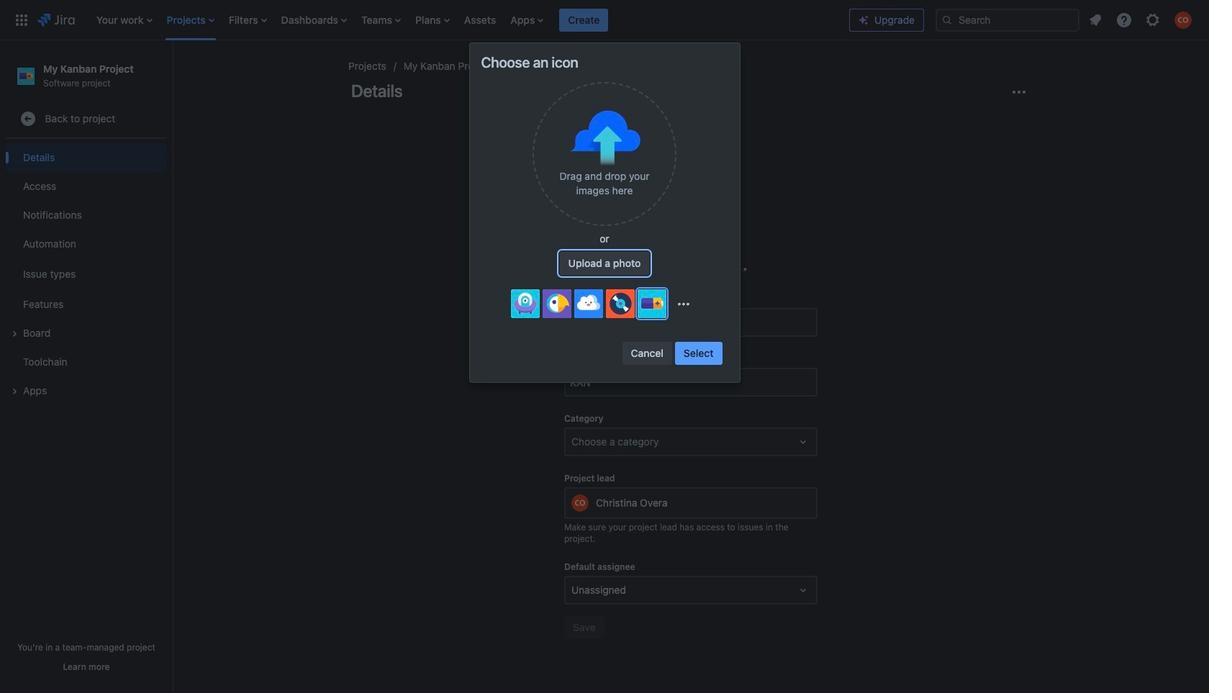 Task type: locate. For each thing, give the bounding box(es) containing it.
primary element
[[9, 0, 849, 40]]

0 horizontal spatial group
[[6, 139, 167, 410]]

list
[[89, 0, 849, 40], [1083, 7, 1201, 33]]

group
[[6, 139, 167, 410], [622, 342, 722, 365]]

None search field
[[936, 8, 1080, 31]]

group inside sidebar element
[[6, 139, 167, 410]]

search image
[[942, 14, 953, 26]]

sidebar element
[[0, 40, 173, 693]]

dialog
[[470, 43, 740, 382]]

jira image
[[37, 11, 75, 28], [37, 11, 75, 28]]

0 vertical spatial open image
[[795, 433, 812, 451]]

None field
[[566, 310, 816, 336], [566, 369, 816, 395], [566, 310, 816, 336], [566, 369, 816, 395]]

project avatar image
[[645, 121, 737, 213]]

open image
[[795, 433, 812, 451], [795, 582, 812, 599]]

list item
[[92, 0, 157, 40], [162, 0, 219, 40], [224, 0, 271, 40], [277, 0, 351, 40], [357, 0, 405, 40], [411, 0, 454, 40], [560, 0, 609, 40], [506, 8, 548, 31]]

banner
[[0, 0, 1209, 40]]

2 open image from the top
[[795, 582, 812, 599]]

list item inside list
[[506, 8, 548, 31]]

1 vertical spatial open image
[[795, 582, 812, 599]]

upload image image
[[569, 110, 641, 166]]



Task type: describe. For each thing, give the bounding box(es) containing it.
1 horizontal spatial list
[[1083, 7, 1201, 33]]

show more image
[[672, 292, 695, 315]]

1 horizontal spatial group
[[622, 342, 722, 365]]

Search field
[[936, 8, 1080, 31]]

drag and drop your images here element
[[544, 169, 665, 198]]

select a default avatar option group
[[511, 289, 669, 318]]

1 open image from the top
[[795, 433, 812, 451]]

0 horizontal spatial list
[[89, 0, 849, 40]]



Task type: vqa. For each thing, say whether or not it's contained in the screenshot.
search field
yes



